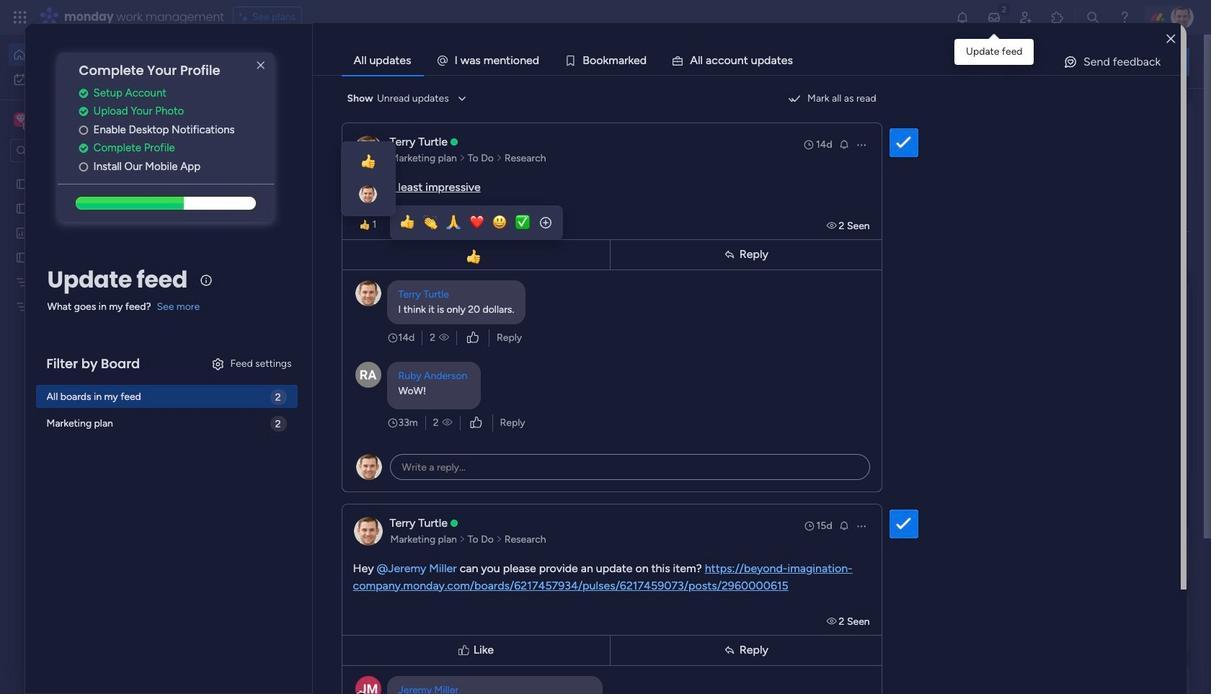 Task type: describe. For each thing, give the bounding box(es) containing it.
1 circle o image from the top
[[79, 125, 88, 135]]

options image for reminder image
[[856, 139, 867, 150]]

invite members image
[[1019, 10, 1034, 25]]

help image
[[1118, 10, 1133, 25]]

v2 like image
[[471, 415, 482, 431]]

workspace image
[[14, 112, 28, 128]]

public dashboard image
[[15, 226, 29, 239]]

Search in workspace field
[[30, 142, 120, 159]]

v2 like image
[[467, 330, 479, 346]]

2 image
[[998, 1, 1011, 17]]

select product image
[[13, 10, 27, 25]]

2 circle o image from the top
[[79, 161, 88, 172]]

remove from favorites image
[[428, 440, 442, 455]]

update feed image
[[988, 10, 1002, 25]]

reminder image
[[839, 138, 850, 150]]

v2 bolt switch image
[[1098, 54, 1106, 70]]

public board image down 'public dashboard' image
[[15, 250, 29, 264]]

add to favorites image
[[428, 264, 442, 278]]

1 vertical spatial option
[[9, 68, 175, 91]]

workspace image
[[16, 112, 26, 128]]

dapulse x slim image
[[1169, 105, 1186, 122]]

1 check circle image from the top
[[79, 106, 88, 117]]

0 vertical spatial option
[[9, 43, 175, 66]]

see plans image
[[239, 9, 252, 25]]

add to favorites image
[[664, 264, 678, 278]]



Task type: vqa. For each thing, say whether or not it's contained in the screenshot.
middle v2 seen icon
no



Task type: locate. For each thing, give the bounding box(es) containing it.
1 vertical spatial check circle image
[[79, 143, 88, 154]]

options image
[[856, 139, 867, 150], [856, 520, 867, 532]]

circle o image
[[79, 125, 88, 135], [79, 161, 88, 172]]

workspace selection element
[[14, 111, 120, 130]]

options image right reminder icon
[[856, 520, 867, 532]]

check circle image
[[79, 88, 88, 99]]

circle o image up search in workspace field
[[79, 125, 88, 135]]

options image right reminder image
[[856, 139, 867, 150]]

check circle image down workspace selection element
[[79, 143, 88, 154]]

1 vertical spatial options image
[[856, 520, 867, 532]]

contact sales element
[[974, 664, 1190, 695]]

close recently visited image
[[223, 118, 240, 135]]

v2 user feedback image
[[986, 54, 996, 70]]

check circle image
[[79, 106, 88, 117], [79, 143, 88, 154]]

0 vertical spatial options image
[[856, 139, 867, 150]]

public board image right add to favorites image
[[477, 263, 493, 279]]

help center element
[[974, 595, 1190, 653]]

0 vertical spatial check circle image
[[79, 106, 88, 117]]

getting started element
[[974, 526, 1190, 583]]

2 options image from the top
[[856, 520, 867, 532]]

notifications image
[[956, 10, 970, 25]]

v2 seen image
[[827, 220, 839, 232], [439, 331, 449, 345], [443, 416, 453, 430], [827, 616, 839, 628]]

public board image up 'public dashboard' image
[[15, 201, 29, 215]]

public board image right add to favorites icon
[[713, 263, 729, 279]]

1 horizontal spatial public board image
[[713, 263, 729, 279]]

terry turtle image
[[1171, 6, 1195, 29]]

option down search in workspace field
[[0, 171, 184, 173]]

give feedback image
[[1064, 55, 1078, 69]]

1 vertical spatial public board image
[[713, 263, 729, 279]]

reminder image
[[839, 520, 850, 531]]

2 check circle image from the top
[[79, 143, 88, 154]]

dapulse x slim image
[[252, 57, 269, 74]]

list box
[[0, 168, 184, 513]]

check circle image down check circle icon
[[79, 106, 88, 117]]

option up workspace selection element
[[9, 68, 175, 91]]

tab
[[342, 46, 424, 75]]

quick search results list box
[[223, 135, 939, 503]]

2 element
[[368, 543, 386, 560]]

option
[[9, 43, 175, 66], [9, 68, 175, 91], [0, 171, 184, 173]]

0 horizontal spatial public board image
[[15, 177, 29, 190]]

circle o image down search in workspace field
[[79, 161, 88, 172]]

tab list
[[342, 46, 1182, 75]]

slider arrow image
[[459, 151, 466, 166], [496, 151, 503, 166], [459, 533, 466, 547], [496, 533, 503, 547]]

options image for reminder icon
[[856, 520, 867, 532]]

monday marketplace image
[[1051, 10, 1065, 25]]

close image
[[1167, 34, 1176, 44]]

0 vertical spatial public board image
[[15, 177, 29, 190]]

option up check circle icon
[[9, 43, 175, 66]]

1 options image from the top
[[856, 139, 867, 150]]

0 vertical spatial circle o image
[[79, 125, 88, 135]]

2 vertical spatial option
[[0, 171, 184, 173]]

public board image
[[15, 201, 29, 215], [15, 250, 29, 264], [477, 263, 493, 279]]

templates image image
[[987, 290, 1177, 390]]

search everything image
[[1086, 10, 1101, 25]]

1 vertical spatial circle o image
[[79, 161, 88, 172]]

public board image up 'public dashboard' image
[[15, 177, 29, 190]]

public board image
[[15, 177, 29, 190], [713, 263, 729, 279]]



